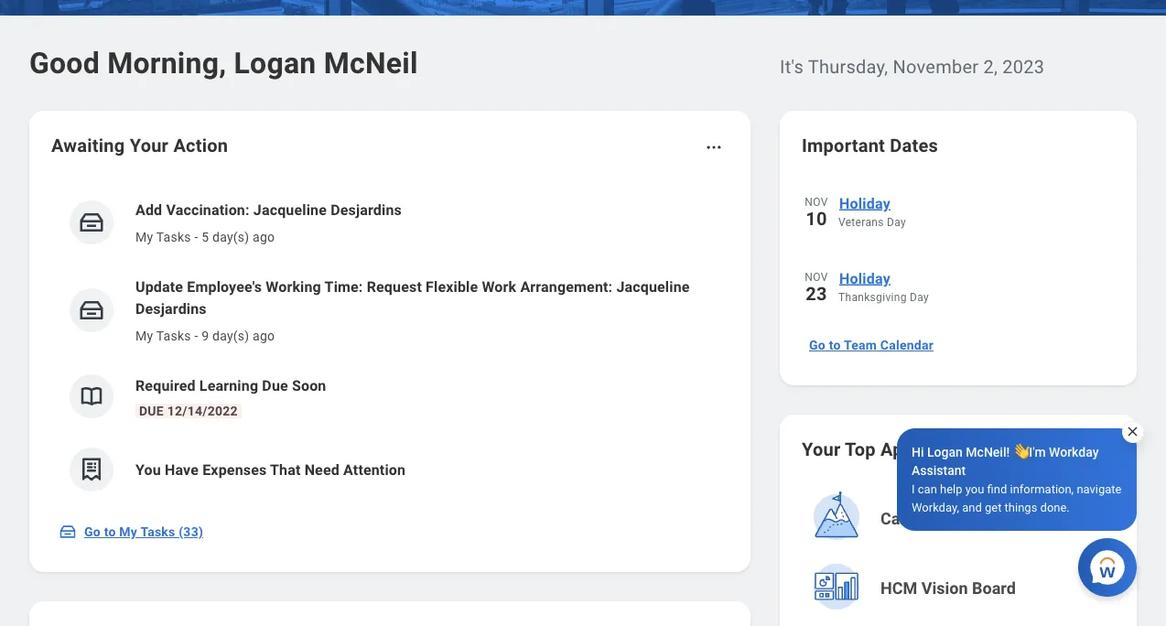 Task type: describe. For each thing, give the bounding box(es) containing it.
1 vertical spatial your
[[802, 438, 841, 460]]

0 vertical spatial logan
[[234, 46, 316, 80]]

hcm
[[880, 579, 917, 598]]

required
[[135, 377, 196, 394]]

tasks for 5
[[156, 229, 191, 244]]

my tasks - 5 day(s) ago
[[135, 229, 275, 244]]

- for 5
[[194, 229, 198, 244]]

tasks for 9
[[156, 328, 191, 343]]

important dates element
[[802, 180, 1115, 323]]

you
[[135, 461, 161, 478]]

career
[[880, 509, 930, 529]]

👋
[[1013, 444, 1026, 459]]

hub
[[934, 509, 964, 529]]

expenses
[[202, 461, 267, 478]]

thursday,
[[808, 56, 888, 77]]

working
[[266, 278, 321, 295]]

hi logan mcneil! 👋 i'm workday assistant i can help you find information, navigate workday, and get things done.
[[912, 444, 1122, 514]]

mcneil!
[[966, 444, 1010, 459]]

9
[[202, 328, 209, 343]]

workday,
[[912, 500, 959, 514]]

inbox image inside go to my tasks (33) 'button'
[[59, 523, 77, 541]]

things
[[1005, 500, 1037, 514]]

attention
[[343, 461, 406, 478]]

day for 23
[[910, 291, 929, 304]]

holiday for 10
[[839, 194, 891, 212]]

can
[[918, 482, 937, 496]]

apps
[[880, 438, 923, 460]]

need
[[304, 461, 339, 478]]

holiday button for 10
[[838, 191, 1115, 215]]

november
[[893, 56, 979, 77]]

it's
[[780, 56, 804, 77]]

i'm
[[1029, 444, 1046, 459]]

board
[[972, 579, 1016, 598]]

jacqueline inside the update employee's working time: request flexible work arrangement: jacqueline desjardins
[[616, 278, 690, 295]]

vaccination:
[[166, 201, 250, 218]]

to for my
[[104, 524, 116, 539]]

good
[[29, 46, 100, 80]]

update
[[135, 278, 183, 295]]

it's thursday, november 2, 2023
[[780, 56, 1044, 77]]

holiday for 23
[[839, 270, 891, 287]]

nov 23
[[805, 271, 828, 304]]

10
[[806, 208, 827, 229]]

morning,
[[107, 46, 226, 80]]

important
[[802, 135, 885, 156]]

go to team calendar
[[809, 337, 934, 353]]

go for go to team calendar
[[809, 337, 825, 353]]

go for go to my tasks (33)
[[84, 524, 101, 539]]

add
[[135, 201, 162, 218]]

thanksgiving
[[838, 291, 907, 304]]

my for my tasks - 5 day(s) ago
[[135, 229, 153, 244]]

2023
[[1002, 56, 1044, 77]]

2,
[[983, 56, 998, 77]]

0 vertical spatial desjardins
[[331, 201, 402, 218]]

calendar
[[880, 337, 934, 353]]

you have expenses that need attention
[[135, 461, 406, 478]]

get
[[985, 500, 1002, 514]]

nov 10
[[805, 196, 828, 229]]

career hub
[[880, 509, 964, 529]]

update employee's working time: request flexible work arrangement: jacqueline desjardins
[[135, 278, 690, 317]]

required learning due soon due 12/14/2022
[[135, 377, 326, 418]]

time:
[[325, 278, 363, 295]]

find
[[987, 482, 1007, 496]]



Task type: vqa. For each thing, say whether or not it's contained in the screenshot.
'4'
no



Task type: locate. For each thing, give the bounding box(es) containing it.
2 vertical spatial inbox image
[[59, 523, 77, 541]]

day(s)
[[212, 229, 249, 244], [212, 328, 249, 343]]

information,
[[1010, 482, 1074, 496]]

holiday button
[[838, 191, 1115, 215], [838, 266, 1115, 290]]

0 vertical spatial ago
[[253, 229, 275, 244]]

day(s) for 9
[[212, 328, 249, 343]]

inbox image for my tasks - 5 day(s) ago
[[78, 209, 105, 236]]

you
[[965, 482, 984, 496]]

0 vertical spatial to
[[829, 337, 841, 353]]

veterans
[[838, 216, 884, 229]]

to inside button
[[829, 337, 841, 353]]

vision
[[921, 579, 968, 598]]

0 horizontal spatial day
[[887, 216, 906, 229]]

action
[[173, 135, 228, 156]]

2 holiday from the top
[[839, 270, 891, 287]]

that
[[270, 461, 301, 478]]

nov for 10
[[805, 196, 828, 209]]

0 horizontal spatial desjardins
[[135, 300, 207, 317]]

hi
[[912, 444, 924, 459]]

awaiting your action list
[[51, 184, 729, 506]]

i
[[912, 482, 915, 496]]

your
[[130, 135, 169, 156], [802, 438, 841, 460]]

tasks inside go to my tasks (33) 'button'
[[140, 524, 175, 539]]

day right veterans
[[887, 216, 906, 229]]

0 horizontal spatial your
[[130, 135, 169, 156]]

1 horizontal spatial desjardins
[[331, 201, 402, 218]]

1 horizontal spatial to
[[829, 337, 841, 353]]

- for 9
[[194, 328, 198, 343]]

2 vertical spatial tasks
[[140, 524, 175, 539]]

request
[[367, 278, 422, 295]]

nov left holiday veterans day
[[805, 196, 828, 209]]

arrangement:
[[520, 278, 613, 295]]

my left (33) in the left of the page
[[119, 524, 137, 539]]

desjardins up time:
[[331, 201, 402, 218]]

0 vertical spatial holiday
[[839, 194, 891, 212]]

your left action at the top left of the page
[[130, 135, 169, 156]]

ago
[[253, 229, 275, 244], [253, 328, 275, 343]]

1 holiday button from the top
[[838, 191, 1115, 215]]

learning
[[199, 377, 258, 394]]

holiday button for 23
[[838, 266, 1115, 290]]

0 vertical spatial -
[[194, 229, 198, 244]]

1 horizontal spatial go
[[809, 337, 825, 353]]

to for team
[[829, 337, 841, 353]]

inbox image up book open image
[[78, 297, 105, 324]]

go to my tasks (33) button
[[51, 513, 214, 550]]

good morning, logan mcneil
[[29, 46, 418, 80]]

day inside holiday veterans day
[[887, 216, 906, 229]]

ago down add vaccination: jacqueline desjardins
[[253, 229, 275, 244]]

your left top
[[802, 438, 841, 460]]

awaiting your action
[[51, 135, 228, 156]]

my for my tasks - 9 day(s) ago
[[135, 328, 153, 343]]

holiday inside holiday thanksgiving day
[[839, 270, 891, 287]]

have
[[165, 461, 199, 478]]

related actions image
[[705, 138, 723, 157]]

1 - from the top
[[194, 229, 198, 244]]

top
[[845, 438, 876, 460]]

holiday up veterans
[[839, 194, 891, 212]]

dates
[[890, 135, 938, 156]]

0 horizontal spatial go
[[84, 524, 101, 539]]

holiday up thanksgiving
[[839, 270, 891, 287]]

to left 'team'
[[829, 337, 841, 353]]

jacqueline right arrangement:
[[616, 278, 690, 295]]

23
[[806, 283, 827, 304]]

due left the soon
[[262, 377, 288, 394]]

dashboard expenses image
[[78, 456, 105, 483]]

to
[[829, 337, 841, 353], [104, 524, 116, 539]]

1 ago from the top
[[253, 229, 275, 244]]

holiday veterans day
[[838, 194, 906, 229]]

2 ago from the top
[[253, 328, 275, 343]]

awaiting
[[51, 135, 125, 156]]

holiday inside holiday veterans day
[[839, 194, 891, 212]]

1 vertical spatial to
[[104, 524, 116, 539]]

2 holiday button from the top
[[838, 266, 1115, 290]]

and
[[962, 500, 982, 514]]

0 vertical spatial your
[[130, 135, 169, 156]]

ago for my tasks - 9 day(s) ago
[[253, 328, 275, 343]]

12/14/2022
[[167, 403, 238, 418]]

1 vertical spatial go
[[84, 524, 101, 539]]

day(s) right 5
[[212, 229, 249, 244]]

1 vertical spatial desjardins
[[135, 300, 207, 317]]

to down dashboard expenses image
[[104, 524, 116, 539]]

1 vertical spatial nov
[[805, 271, 828, 284]]

due down required
[[139, 403, 164, 418]]

0 vertical spatial day(s)
[[212, 229, 249, 244]]

- left 5
[[194, 229, 198, 244]]

inbox image left go to my tasks (33)
[[59, 523, 77, 541]]

day right thanksgiving
[[910, 291, 929, 304]]

2 day(s) from the top
[[212, 328, 249, 343]]

inbox image left add
[[78, 209, 105, 236]]

ago down working
[[253, 328, 275, 343]]

team
[[844, 337, 877, 353]]

0 horizontal spatial due
[[139, 403, 164, 418]]

0 vertical spatial nov
[[805, 196, 828, 209]]

desjardins
[[331, 201, 402, 218], [135, 300, 207, 317]]

day(s) right 9
[[212, 328, 249, 343]]

go left 'team'
[[809, 337, 825, 353]]

0 vertical spatial holiday button
[[838, 191, 1115, 215]]

0 vertical spatial jacqueline
[[253, 201, 327, 218]]

my down add
[[135, 229, 153, 244]]

hcm vision board button
[[804, 556, 1117, 621]]

2 - from the top
[[194, 328, 198, 343]]

book open image
[[78, 383, 105, 410]]

2 vertical spatial my
[[119, 524, 137, 539]]

done.
[[1040, 500, 1070, 514]]

workday
[[1049, 444, 1099, 459]]

1 nov from the top
[[805, 196, 828, 209]]

hcm vision board
[[880, 579, 1016, 598]]

0 vertical spatial go
[[809, 337, 825, 353]]

ago for my tasks - 5 day(s) ago
[[253, 229, 275, 244]]

jacqueline up working
[[253, 201, 327, 218]]

inbox image for my tasks - 9 day(s) ago
[[78, 297, 105, 324]]

go inside button
[[809, 337, 825, 353]]

0 horizontal spatial jacqueline
[[253, 201, 327, 218]]

5
[[202, 229, 209, 244]]

go down dashboard expenses image
[[84, 524, 101, 539]]

1 vertical spatial due
[[139, 403, 164, 418]]

add vaccination: jacqueline desjardins
[[135, 201, 402, 218]]

1 vertical spatial holiday
[[839, 270, 891, 287]]

1 horizontal spatial your
[[802, 438, 841, 460]]

to inside 'button'
[[104, 524, 116, 539]]

you have expenses that need attention button
[[51, 433, 729, 506]]

go to team calendar button
[[802, 327, 941, 363]]

(33)
[[179, 524, 203, 539]]

1 vertical spatial ago
[[253, 328, 275, 343]]

1 horizontal spatial due
[[262, 377, 288, 394]]

1 horizontal spatial logan
[[927, 444, 963, 459]]

tasks left (33) in the left of the page
[[140, 524, 175, 539]]

1 vertical spatial holiday button
[[838, 266, 1115, 290]]

career hub button
[[804, 486, 1117, 552]]

day for 10
[[887, 216, 906, 229]]

tasks
[[156, 229, 191, 244], [156, 328, 191, 343], [140, 524, 175, 539]]

day
[[887, 216, 906, 229], [910, 291, 929, 304]]

assistant
[[912, 463, 966, 478]]

tasks left 5
[[156, 229, 191, 244]]

x image
[[1126, 425, 1139, 438]]

help
[[940, 482, 962, 496]]

employee's
[[187, 278, 262, 295]]

go to my tasks (33)
[[84, 524, 203, 539]]

1 day(s) from the top
[[212, 229, 249, 244]]

soon
[[292, 377, 326, 394]]

my
[[135, 229, 153, 244], [135, 328, 153, 343], [119, 524, 137, 539]]

-
[[194, 229, 198, 244], [194, 328, 198, 343]]

your top apps
[[802, 438, 923, 460]]

my tasks - 9 day(s) ago
[[135, 328, 275, 343]]

1 vertical spatial day
[[910, 291, 929, 304]]

jacqueline
[[253, 201, 327, 218], [616, 278, 690, 295]]

nov
[[805, 196, 828, 209], [805, 271, 828, 284]]

2 nov from the top
[[805, 271, 828, 284]]

1 holiday from the top
[[839, 194, 891, 212]]

0 vertical spatial tasks
[[156, 229, 191, 244]]

1 vertical spatial -
[[194, 328, 198, 343]]

my down update
[[135, 328, 153, 343]]

inbox image
[[78, 209, 105, 236], [78, 297, 105, 324], [59, 523, 77, 541]]

work
[[482, 278, 516, 295]]

day(s) for 5
[[212, 229, 249, 244]]

0 vertical spatial inbox image
[[78, 209, 105, 236]]

mcneil
[[324, 46, 418, 80]]

holiday
[[839, 194, 891, 212], [839, 270, 891, 287]]

0 vertical spatial day
[[887, 216, 906, 229]]

1 vertical spatial day(s)
[[212, 328, 249, 343]]

desjardins inside the update employee's working time: request flexible work arrangement: jacqueline desjardins
[[135, 300, 207, 317]]

day inside holiday thanksgiving day
[[910, 291, 929, 304]]

1 vertical spatial tasks
[[156, 328, 191, 343]]

1 vertical spatial logan
[[927, 444, 963, 459]]

navigate
[[1077, 482, 1122, 496]]

nov for 23
[[805, 271, 828, 284]]

0 horizontal spatial to
[[104, 524, 116, 539]]

holiday thanksgiving day
[[838, 270, 929, 304]]

1 vertical spatial jacqueline
[[616, 278, 690, 295]]

1 vertical spatial my
[[135, 328, 153, 343]]

1 horizontal spatial jacqueline
[[616, 278, 690, 295]]

nov down 10
[[805, 271, 828, 284]]

1 horizontal spatial day
[[910, 291, 929, 304]]

flexible
[[426, 278, 478, 295]]

my inside 'button'
[[119, 524, 137, 539]]

0 horizontal spatial logan
[[234, 46, 316, 80]]

logan
[[234, 46, 316, 80], [927, 444, 963, 459]]

0 vertical spatial my
[[135, 229, 153, 244]]

go inside 'button'
[[84, 524, 101, 539]]

tasks left 9
[[156, 328, 191, 343]]

0 vertical spatial due
[[262, 377, 288, 394]]

desjardins down update
[[135, 300, 207, 317]]

important dates
[[802, 135, 938, 156]]

logan inside hi logan mcneil! 👋 i'm workday assistant i can help you find information, navigate workday, and get things done.
[[927, 444, 963, 459]]

1 vertical spatial inbox image
[[78, 297, 105, 324]]

go
[[809, 337, 825, 353], [84, 524, 101, 539]]

- left 9
[[194, 328, 198, 343]]



